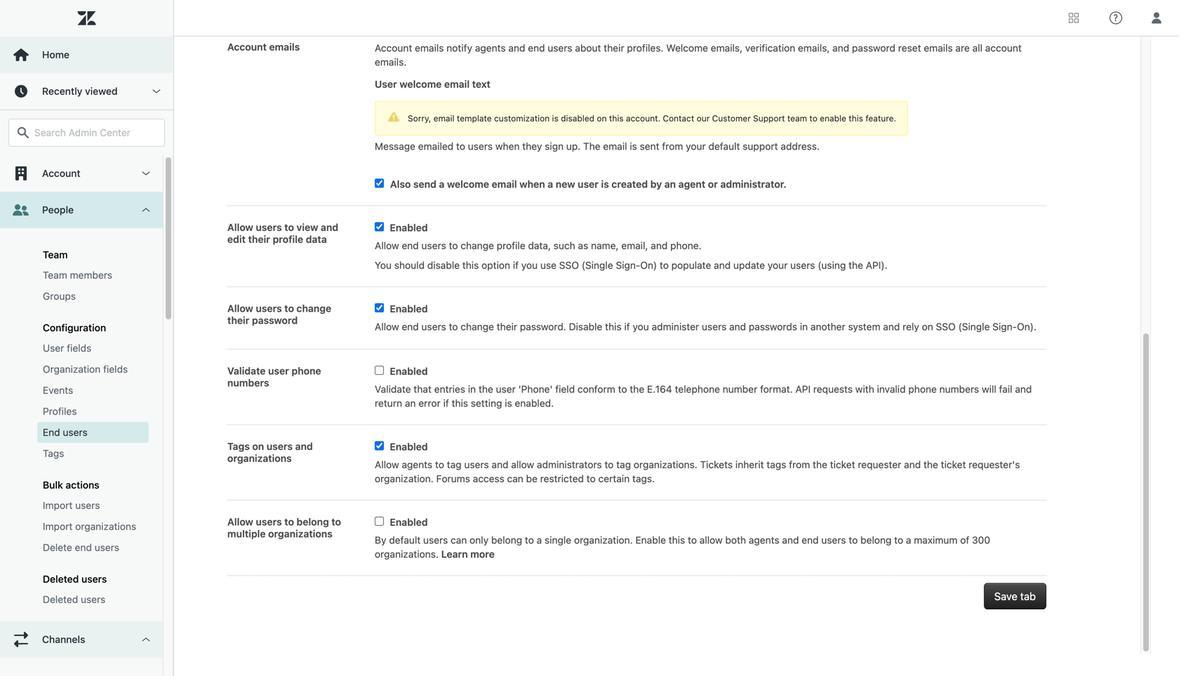 Task type: describe. For each thing, give the bounding box(es) containing it.
end users
[[43, 427, 88, 438]]

deleted users for first deleted users element from the bottom of the people group in the left of the page
[[43, 594, 106, 605]]

import for import organizations
[[43, 521, 73, 532]]

bulk
[[43, 479, 63, 491]]

team members link
[[37, 265, 149, 286]]

import users
[[43, 500, 100, 511]]

tags link
[[37, 443, 149, 464]]

channels button
[[0, 622, 163, 658]]

deleted users link
[[37, 589, 149, 610]]

channels
[[42, 634, 85, 645]]

bulk actions element
[[43, 479, 99, 491]]

deleted for first deleted users element
[[43, 573, 79, 585]]

actions
[[66, 479, 99, 491]]

tree item containing people
[[0, 192, 163, 622]]

tags element
[[43, 447, 64, 461]]

recently viewed button
[[0, 73, 173, 110]]

help image
[[1110, 12, 1123, 24]]

team element
[[43, 249, 68, 261]]

end users link
[[37, 422, 149, 443]]

home button
[[0, 37, 173, 73]]

team members element
[[43, 268, 112, 282]]

members
[[70, 269, 112, 281]]

users for first deleted users element
[[81, 573, 107, 585]]

import for import users
[[43, 500, 73, 511]]

groups link
[[37, 286, 149, 307]]

end users element
[[43, 426, 88, 440]]

viewed
[[85, 85, 118, 97]]

deleted users for first deleted users element
[[43, 573, 107, 585]]

user fields
[[43, 342, 91, 354]]

tree inside primary element
[[0, 155, 173, 676]]

configuration element
[[43, 322, 106, 334]]

people group
[[0, 228, 163, 622]]

import users link
[[37, 495, 149, 516]]

team for team members
[[43, 269, 67, 281]]

events link
[[37, 380, 149, 401]]

recently
[[42, 85, 82, 97]]

user
[[43, 342, 64, 354]]

delete
[[43, 542, 72, 553]]

groups
[[43, 290, 76, 302]]

tags
[[43, 448, 64, 459]]

channels group
[[0, 658, 163, 676]]

delete end users
[[43, 542, 119, 553]]

end
[[43, 427, 60, 438]]

Search Admin Center field
[[34, 126, 156, 139]]

events
[[43, 385, 73, 396]]

home
[[42, 49, 70, 60]]

team members
[[43, 269, 112, 281]]

organizations
[[75, 521, 136, 532]]

organization
[[43, 363, 101, 375]]

profiles
[[43, 406, 77, 417]]

user fields element
[[43, 341, 91, 355]]

users for end users element
[[63, 427, 88, 438]]

bulk actions
[[43, 479, 99, 491]]

groups element
[[43, 289, 76, 303]]



Task type: vqa. For each thing, say whether or not it's contained in the screenshot.
"Admin" icon on the left
no



Task type: locate. For each thing, give the bounding box(es) containing it.
2 deleted users from the top
[[43, 594, 106, 605]]

tree item
[[0, 192, 163, 622]]

deleted for first deleted users element from the bottom of the people group in the left of the page
[[43, 594, 78, 605]]

None search field
[[1, 119, 172, 147]]

import down bulk
[[43, 500, 73, 511]]

1 vertical spatial deleted users
[[43, 594, 106, 605]]

primary element
[[0, 0, 174, 676]]

deleted
[[43, 573, 79, 585], [43, 594, 78, 605]]

import organizations link
[[37, 516, 149, 537]]

0 vertical spatial team
[[43, 249, 68, 261]]

fields
[[67, 342, 91, 354], [103, 363, 128, 375]]

2 team from the top
[[43, 269, 67, 281]]

users up channels dropdown button
[[81, 594, 106, 605]]

tree
[[0, 155, 173, 676]]

deleted down delete at left bottom
[[43, 573, 79, 585]]

import inside "link"
[[43, 500, 73, 511]]

fields inside "user fields" element
[[67, 342, 91, 354]]

tree containing account
[[0, 155, 173, 676]]

fields inside organization fields element
[[103, 363, 128, 375]]

people button
[[0, 192, 163, 228]]

fields down configuration element on the top left
[[67, 342, 91, 354]]

deleted users up channels dropdown button
[[43, 594, 106, 605]]

import organizations
[[43, 521, 136, 532]]

profiles element
[[43, 405, 77, 419]]

users for first deleted users element from the bottom of the people group in the left of the page
[[81, 594, 106, 605]]

1 horizontal spatial fields
[[103, 363, 128, 375]]

1 vertical spatial deleted
[[43, 594, 78, 605]]

0 vertical spatial fields
[[67, 342, 91, 354]]

1 vertical spatial team
[[43, 269, 67, 281]]

deleted users up 'deleted users' link
[[43, 573, 107, 585]]

team
[[43, 249, 68, 261], [43, 269, 67, 281]]

import organizations element
[[43, 520, 136, 534]]

0 vertical spatial import
[[43, 500, 73, 511]]

people
[[42, 204, 74, 216]]

users down actions
[[75, 500, 100, 511]]

account
[[42, 168, 81, 179]]

1 vertical spatial import
[[43, 521, 73, 532]]

import
[[43, 500, 73, 511], [43, 521, 73, 532]]

1 deleted users element from the top
[[43, 573, 107, 585]]

team down team element
[[43, 269, 67, 281]]

organization fields
[[43, 363, 128, 375]]

import up delete at left bottom
[[43, 521, 73, 532]]

configuration
[[43, 322, 106, 334]]

deleted up the channels
[[43, 594, 78, 605]]

2 deleted from the top
[[43, 594, 78, 605]]

1 import from the top
[[43, 500, 73, 511]]

deleted users element
[[43, 573, 107, 585], [43, 593, 106, 607]]

1 vertical spatial fields
[[103, 363, 128, 375]]

end
[[75, 542, 92, 553]]

events element
[[43, 383, 73, 398]]

deleted users
[[43, 573, 107, 585], [43, 594, 106, 605]]

team for team element
[[43, 249, 68, 261]]

user fields link
[[37, 338, 149, 359]]

import users element
[[43, 499, 100, 513]]

user menu image
[[1148, 9, 1167, 27]]

fields for organization fields
[[103, 363, 128, 375]]

recently viewed
[[42, 85, 118, 97]]

channels tree item
[[0, 622, 163, 676]]

2 import from the top
[[43, 521, 73, 532]]

1 team from the top
[[43, 249, 68, 261]]

0 vertical spatial deleted
[[43, 573, 79, 585]]

delete end users link
[[37, 537, 149, 558]]

users down "organizations"
[[95, 542, 119, 553]]

zendesk products image
[[1070, 13, 1079, 23]]

0 horizontal spatial fields
[[67, 342, 91, 354]]

fields down user fields link
[[103, 363, 128, 375]]

users for import users element
[[75, 500, 100, 511]]

1 deleted from the top
[[43, 573, 79, 585]]

1 vertical spatial deleted users element
[[43, 593, 106, 607]]

deleted users element up 'deleted users' link
[[43, 573, 107, 585]]

0 vertical spatial deleted users element
[[43, 573, 107, 585]]

account button
[[0, 155, 163, 192]]

organization fields element
[[43, 362, 128, 376]]

fields for user fields
[[67, 342, 91, 354]]

users up 'deleted users' link
[[81, 573, 107, 585]]

team up team members
[[43, 249, 68, 261]]

1 deleted users from the top
[[43, 573, 107, 585]]

users
[[63, 427, 88, 438], [75, 500, 100, 511], [95, 542, 119, 553], [81, 573, 107, 585], [81, 594, 106, 605]]

0 vertical spatial deleted users
[[43, 573, 107, 585]]

users inside "link"
[[75, 500, 100, 511]]

delete end users element
[[43, 541, 119, 555]]

2 deleted users element from the top
[[43, 593, 106, 607]]

deleted users element up channels dropdown button
[[43, 593, 106, 607]]

none search field inside primary element
[[1, 119, 172, 147]]

organization fields link
[[37, 359, 149, 380]]

users right end
[[63, 427, 88, 438]]

profiles link
[[37, 401, 149, 422]]



